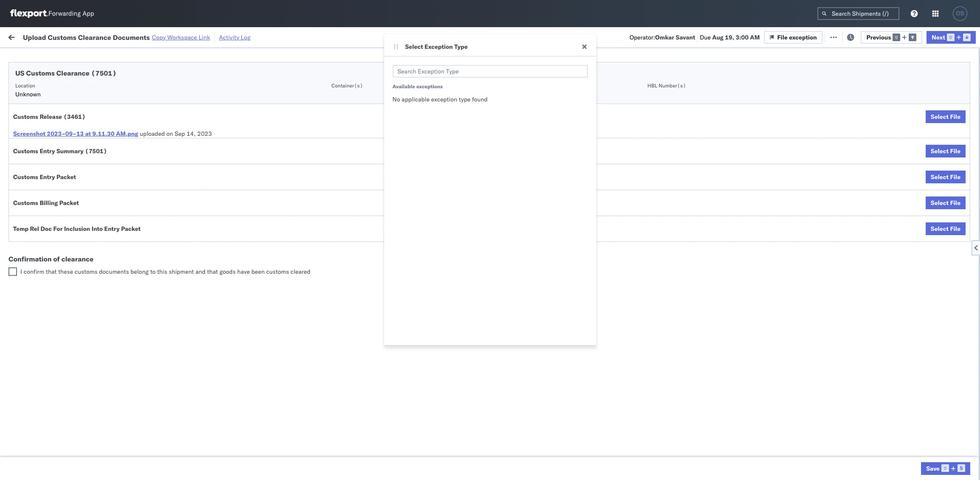 Task type: describe. For each thing, give the bounding box(es) containing it.
angeles, for third schedule pickup from los angeles, ca button from the bottom of the page's schedule pickup from los angeles, ca link
[[91, 158, 114, 165]]

these
[[58, 268, 73, 275]]

6 flex-1846748 from the top
[[595, 177, 639, 184]]

4 schedule pickup from los angeles, ca button from the top
[[20, 195, 124, 204]]

zimu3048342
[[739, 457, 780, 465]]

2 hlxu6269489, from the top
[[714, 102, 757, 110]]

15 flex- from the top
[[595, 345, 613, 352]]

flex id
[[581, 68, 597, 75]]

4 1889466 from the top
[[613, 251, 639, 259]]

test123456 for third schedule pickup from los angeles, ca button from the bottom of the page
[[739, 158, 775, 166]]

4 flex-1846748 from the top
[[595, 139, 639, 147]]

billing
[[40, 199, 58, 207]]

hbl
[[647, 82, 657, 89]]

actions
[[947, 68, 965, 75]]

2 5, from the top
[[226, 121, 231, 128]]

filtered by:
[[8, 52, 39, 60]]

dec for 14,
[[213, 214, 224, 222]]

temp
[[13, 225, 29, 233]]

fcl for third schedule pickup from los angeles, ca button from the bottom of the page's schedule pickup from los angeles, ca link
[[350, 158, 361, 166]]

next button
[[927, 31, 976, 44]]

available exceptions
[[392, 83, 443, 90]]

abcdefg78456546 for 2:59 am est, dec 14, 2022
[[739, 214, 796, 222]]

activity log button
[[219, 32, 251, 42]]

est, for 13,
[[198, 270, 211, 278]]

schedule pickup from los angeles, ca link for 4th schedule pickup from los angeles, ca button
[[20, 195, 124, 203]]

select for temp rel doc for inclusion into entry packet
[[931, 225, 949, 233]]

1 2:59 am edt, nov 5, 2022 from the top
[[173, 102, 247, 110]]

confirm
[[24, 268, 44, 275]]

nov for third schedule pickup from los angeles, ca button from the bottom of the page's schedule pickup from los angeles, ca link
[[213, 158, 224, 166]]

los for 2nd schedule pickup from los angeles, ca button from the top
[[80, 120, 90, 128]]

shipment
[[169, 268, 194, 275]]

2 2130387 from the top
[[613, 308, 639, 315]]

1 flex-1889466 from the top
[[595, 195, 639, 203]]

upload for upload customs clearance documents copy workspace link
[[23, 33, 46, 41]]

8 resize handle column header from the left
[[725, 66, 735, 480]]

dec for 23,
[[212, 233, 223, 240]]

client name
[[402, 68, 430, 75]]

5 resize handle column header from the left
[[458, 66, 468, 480]]

3 2:59 am edt, nov 5, 2022 from the top
[[173, 139, 247, 147]]

next
[[932, 33, 945, 41]]

fcl for schedule pickup from los angeles, ca link associated with first schedule pickup from los angeles, ca button from the top
[[350, 102, 361, 110]]

location unknown
[[15, 82, 41, 98]]

import
[[72, 33, 91, 41]]

3 2130387 from the top
[[613, 345, 639, 352]]

ca for confirm pickup from los angeles, ca button
[[113, 232, 121, 240]]

2 vertical spatial packet
[[121, 225, 141, 233]]

schedule pickup from los angeles, ca link for third schedule pickup from los angeles, ca button from the bottom of the page
[[20, 157, 124, 166]]

Search Exception Type text field
[[392, 65, 588, 78]]

activity log
[[219, 33, 251, 41]]

9 resize handle column header from the left
[[861, 66, 871, 480]]

operator:
[[629, 33, 655, 41]]

2 flex- from the top
[[595, 102, 613, 110]]

confirmation
[[8, 255, 52, 263]]

consignee
[[472, 68, 497, 75]]

3 ocean fcl from the top
[[331, 139, 361, 147]]

previous button
[[861, 31, 922, 44]]

6,
[[225, 457, 230, 465]]

13
[[76, 130, 84, 138]]

1 2:59 from the top
[[173, 102, 186, 110]]

3 1889466 from the top
[[613, 233, 639, 240]]

documents for upload customs clearance documents copy workspace link
[[113, 33, 150, 41]]

13 flex- from the top
[[595, 308, 613, 315]]

select exception type
[[405, 43, 468, 51]]

bosch ocean test up "applicable"
[[402, 83, 450, 91]]

schedule for schedule pickup from los angeles, ca link related to 2nd schedule pickup from los angeles, ca button from the top
[[20, 120, 45, 128]]

confirm for confirm pickup from los angeles, ca
[[20, 232, 41, 240]]

6 fcl from the top
[[350, 233, 361, 240]]

no
[[392, 95, 400, 103]]

workspace
[[167, 33, 197, 41]]

13,
[[224, 270, 233, 278]]

2 resize handle column header from the left
[[278, 66, 288, 480]]

bosch up "applicable"
[[402, 83, 418, 91]]

documents for upload customs clearance documents
[[95, 176, 125, 184]]

6:00
[[173, 457, 186, 465]]

16 flex- from the top
[[595, 457, 613, 465]]

6 2:59 from the top
[[173, 270, 186, 278]]

1 schedule delivery appointment button from the top
[[20, 83, 104, 92]]

1 customs from the left
[[75, 268, 97, 275]]

(0)
[[138, 33, 149, 41]]

select for customs release (3461)
[[931, 113, 949, 121]]

1 fcl from the top
[[350, 83, 361, 91]]

7:00 pm est, dec 23, 2022
[[173, 233, 250, 240]]

10 resize handle column header from the left
[[932, 66, 942, 480]]

1 1846748 from the top
[[613, 83, 639, 91]]

1 5, from the top
[[226, 102, 231, 110]]

available
[[392, 83, 415, 90]]

4 resize handle column header from the left
[[387, 66, 397, 480]]

3 1846748 from the top
[[613, 121, 639, 128]]

23,
[[225, 233, 234, 240]]

5 schedule pickup from los angeles, ca button from the top
[[20, 269, 124, 279]]

uetu5238478 for 7:00 pm est, dec 23, 2022
[[714, 233, 755, 240]]

8 flex- from the top
[[595, 214, 613, 222]]

los for 4th schedule pickup from los angeles, ca button
[[80, 195, 90, 203]]

select for customs entry summary (7501)
[[931, 147, 949, 155]]

1 1889466 from the top
[[613, 195, 639, 203]]

doc
[[41, 225, 52, 233]]

customs up customs billing packet
[[13, 173, 38, 181]]

7 flex- from the top
[[595, 195, 613, 203]]

goods
[[219, 268, 236, 275]]

14 flex- from the top
[[595, 326, 613, 334]]

forwarding app
[[48, 10, 94, 18]]

4 2:59 am edt, nov 5, 2022 from the top
[[173, 158, 247, 166]]

omkar savant
[[876, 139, 913, 147]]

angeles, for confirm pickup from los angeles, ca link
[[88, 232, 111, 240]]

Search Shipments (/) text field
[[817, 7, 899, 20]]

customs down forwarding
[[48, 33, 76, 41]]

feb
[[213, 457, 223, 465]]

of
[[53, 255, 60, 263]]

from for third schedule pickup from los angeles, ca button from the bottom of the page
[[66, 158, 78, 165]]

appointment for 2:59 am edt, nov 5, 2022
[[70, 139, 104, 147]]

fcl for confirm pickup from rotterdam, netherlands "link"
[[350, 457, 361, 465]]

netherlands
[[108, 456, 142, 464]]

clearance for us customs clearance (7501)
[[56, 69, 90, 77]]

batch action button
[[919, 30, 975, 43]]

upload customs clearance documents copy workspace link
[[23, 33, 210, 41]]

exception
[[425, 43, 453, 51]]

2 flex-1846748 from the top
[[595, 102, 639, 110]]

2 test123456 from the top
[[739, 139, 775, 147]]

ca for fifth schedule pickup from los angeles, ca button from the top of the page
[[116, 270, 124, 277]]

3 edt, from the top
[[198, 139, 212, 147]]

1 that from the left
[[46, 268, 57, 275]]

confirm pickup from rotterdam, netherlands link
[[20, 456, 142, 465]]

schedule pickup from los angeles, ca link for fifth schedule pickup from los angeles, ca button from the top of the page
[[20, 269, 124, 278]]

import work
[[72, 33, 108, 41]]

2 schedule pickup from los angeles, ca button from the top
[[20, 120, 124, 129]]

save
[[926, 465, 940, 472]]

upload customs clearance documents button
[[20, 176, 125, 185]]

forwarding app link
[[10, 9, 94, 18]]

nov for schedule pickup from los angeles, ca link associated with first schedule pickup from los angeles, ca button from the top
[[213, 102, 224, 110]]

pickup for fifth schedule pickup from los angeles, ca button from the top of the page
[[46, 270, 64, 277]]

summary
[[56, 147, 84, 155]]

batch
[[932, 33, 949, 41]]

schedule for schedule delivery appointment link for 2:59 am est, dec 14, 2022
[[20, 214, 45, 221]]

2023 for feb
[[232, 457, 246, 465]]

us
[[15, 69, 24, 77]]

1 vertical spatial on
[[166, 130, 173, 138]]

container(s)
[[331, 82, 363, 89]]

my work
[[8, 31, 46, 43]]

exceptions
[[416, 83, 443, 90]]

nov for 2:59 am edt, nov 5, 2022's schedule delivery appointment link
[[213, 139, 224, 147]]

name
[[417, 68, 430, 75]]

have
[[237, 268, 250, 275]]

applicable
[[402, 95, 430, 103]]

5 2:59 from the top
[[173, 214, 186, 222]]

los for third schedule pickup from los angeles, ca button from the bottom of the page
[[80, 158, 90, 165]]

2 ceau7522281, hlxu6269489, hlxu8034992 from the top
[[669, 102, 800, 110]]

lhuu7894563, for 2:59 am est, dec 14, 2022
[[669, 214, 712, 222]]

1 vertical spatial at
[[85, 130, 91, 138]]

track
[[216, 33, 230, 41]]

release
[[40, 113, 62, 121]]

los for first schedule pickup from los angeles, ca button from the top
[[80, 102, 90, 109]]

0 vertical spatial at
[[169, 33, 174, 41]]

customs inside button
[[40, 176, 64, 184]]

6:00 am est, feb 6, 2023
[[173, 457, 246, 465]]

1662119
[[613, 326, 639, 334]]

schedule for 3rd schedule delivery appointment link from the bottom
[[20, 83, 45, 91]]

schedule delivery appointment button for 2:59 am edt, nov 5, 2022
[[20, 139, 104, 148]]

and
[[195, 268, 206, 275]]

1 ceau7522281, hlxu6269489, hlxu8034992 from the top
[[669, 83, 800, 91]]

1 2130387 from the top
[[613, 289, 639, 296]]

4 ceau7522281, hlxu6269489, hlxu8034992 from the top
[[669, 158, 800, 166]]

type
[[459, 95, 471, 103]]

select file button for customs entry packet
[[926, 171, 966, 183]]

app
[[82, 10, 94, 18]]

3:00
[[736, 33, 749, 41]]

screenshot 2023-09-13 at 9.11.30 am.png uploaded on sep 14, 2023
[[13, 130, 212, 138]]

2023 for jan
[[234, 270, 249, 278]]

schedule for schedule pickup from los angeles, ca link associated with 4th schedule pickup from los angeles, ca button
[[20, 195, 45, 203]]

customs release (3461)
[[13, 113, 86, 121]]

Search Work text field
[[694, 30, 787, 43]]

2:59 am est, jan 13, 2023
[[173, 270, 249, 278]]

clearance
[[61, 255, 93, 263]]

1 vertical spatial savant
[[895, 139, 913, 147]]

19,
[[725, 33, 734, 41]]

6 flex- from the top
[[595, 177, 613, 184]]

2 1889466 from the top
[[613, 214, 639, 222]]

1 resize handle column header from the left
[[158, 66, 168, 480]]

inclusion
[[64, 225, 90, 233]]

schedule pickup from los angeles, ca for schedule pickup from los angeles, ca link associated with fifth schedule pickup from los angeles, ca button from the top of the page
[[20, 270, 124, 277]]

select file for customs entry summary (7501)
[[931, 147, 961, 155]]

4 ceau7522281, from the top
[[669, 158, 712, 166]]

3 resize handle column header from the left
[[316, 66, 327, 480]]

no applicable exception type found
[[392, 95, 488, 103]]

4 5, from the top
[[226, 158, 231, 166]]

flex-2130384
[[595, 457, 639, 465]]

copy
[[152, 33, 166, 41]]

location
[[15, 82, 35, 89]]

3 5, from the top
[[226, 139, 231, 147]]

ca for third schedule pickup from los angeles, ca button from the bottom of the page
[[116, 158, 124, 165]]

test123456 for first schedule pickup from los angeles, ca button from the top
[[739, 102, 775, 110]]

2 flex-1889466 from the top
[[595, 214, 639, 222]]

1 schedule delivery appointment from the top
[[20, 83, 104, 91]]

bosch right no
[[402, 102, 418, 110]]

3 2:59 from the top
[[173, 139, 186, 147]]

confirm delivery link
[[20, 251, 65, 259]]

hlxu8034992 for schedule pickup from los angeles, ca link associated with first schedule pickup from los angeles, ca button from the top
[[759, 102, 800, 110]]

fcl for schedule delivery appointment link for 2:59 am est, dec 14, 2022
[[350, 214, 361, 222]]

4 edt, from the top
[[198, 158, 212, 166]]

consignee button
[[468, 67, 569, 75]]

into
[[92, 225, 103, 233]]

angeles, for schedule pickup from los angeles, ca link associated with first schedule pickup from los angeles, ca button from the top
[[91, 102, 114, 109]]

hlxu8034992 for 2:59 am edt, nov 5, 2022's schedule delivery appointment link
[[759, 139, 800, 147]]

schedule delivery appointment for 2:59 am est, dec 14, 2022
[[20, 214, 104, 221]]

2 customs from the left
[[266, 268, 289, 275]]

los for confirm pickup from los angeles, ca button
[[77, 232, 86, 240]]

this
[[157, 268, 167, 275]]

risk
[[176, 33, 186, 41]]

file for customs entry packet
[[950, 173, 961, 181]]

5 flex-1846748 from the top
[[595, 158, 639, 166]]

759 at risk
[[156, 33, 186, 41]]

2 vertical spatial entry
[[104, 225, 120, 233]]

hbl number(s)
[[647, 82, 686, 89]]

file for customs billing packet
[[950, 199, 961, 207]]

log
[[241, 33, 251, 41]]

my
[[8, 31, 22, 43]]

schedule pickup from los angeles, ca for schedule pickup from los angeles, ca link associated with 4th schedule pickup from los angeles, ca button
[[20, 195, 124, 203]]

1 schedule pickup from los angeles, ca button from the top
[[20, 101, 124, 111]]

bosch ocean test down exceptions
[[402, 102, 450, 110]]

work
[[93, 33, 108, 41]]

pickup for 2nd schedule pickup from los angeles, ca button from the top
[[46, 120, 64, 128]]

from for 4th schedule pickup from los angeles, ca button
[[66, 195, 78, 203]]

schedule pickup from los angeles, ca for third schedule pickup from los angeles, ca button from the bottom of the page's schedule pickup from los angeles, ca link
[[20, 158, 124, 165]]

4 hlxu6269489, from the top
[[714, 158, 757, 166]]

(3461)
[[63, 113, 86, 121]]

select file for customs billing packet
[[931, 199, 961, 207]]

confirm delivery button
[[20, 251, 65, 260]]



Task type: locate. For each thing, give the bounding box(es) containing it.
2 vertical spatial clearance
[[66, 176, 93, 184]]

schedule pickup from los angeles, ca down 'clearance'
[[20, 270, 124, 277]]

on left sep
[[166, 130, 173, 138]]

2130387 down 1893174
[[613, 289, 639, 296]]

4 select file from the top
[[931, 199, 961, 207]]

0 vertical spatial on
[[208, 33, 215, 41]]

file for customs release (3461)
[[950, 113, 961, 121]]

4 schedule pickup from los angeles, ca link from the top
[[20, 195, 124, 203]]

customs down screenshot on the left of the page
[[13, 147, 38, 155]]

confirm inside "link"
[[20, 456, 41, 464]]

schedule pickup from los angeles, ca link up "(3461)"
[[20, 101, 124, 110]]

that down the 'confirmation of clearance'
[[46, 268, 57, 275]]

ca for first schedule pickup from los angeles, ca button from the top
[[116, 102, 124, 109]]

0 vertical spatial dec
[[213, 214, 224, 222]]

0 horizontal spatial on
[[166, 130, 173, 138]]

2022
[[233, 102, 247, 110], [233, 121, 247, 128], [233, 139, 247, 147], [233, 158, 247, 166], [236, 214, 251, 222], [235, 233, 250, 240]]

11 resize handle column header from the left
[[965, 66, 975, 480]]

5,
[[226, 102, 231, 110], [226, 121, 231, 128], [226, 139, 231, 147], [226, 158, 231, 166]]

205
[[196, 33, 207, 41]]

0 vertical spatial packet
[[56, 173, 76, 181]]

uetu5238478
[[714, 214, 755, 222], [714, 233, 755, 240]]

0 vertical spatial omkar
[[655, 33, 674, 41]]

entry up customs billing packet
[[40, 173, 55, 181]]

2:59 am est, dec 14, 2022
[[173, 214, 251, 222]]

1 lhuu7894563, from the top
[[669, 214, 712, 222]]

omkar
[[655, 33, 674, 41], [876, 139, 894, 147]]

schedule pickup from los angeles, ca button up 09-
[[20, 120, 124, 129]]

1 vertical spatial flex-2130387
[[595, 308, 639, 315]]

3 hlxu6269489, from the top
[[714, 139, 757, 147]]

3 ceau7522281, hlxu6269489, hlxu8034992 from the top
[[669, 139, 800, 147]]

delivery inside button
[[43, 251, 65, 259]]

3 ceau7522281, from the top
[[669, 139, 712, 147]]

2 vertical spatial 2023
[[232, 457, 246, 465]]

1 horizontal spatial omkar
[[876, 139, 894, 147]]

14, right sep
[[186, 130, 196, 138]]

am.png
[[116, 130, 138, 138]]

customs down 'clearance'
[[75, 268, 97, 275]]

screenshot
[[13, 130, 45, 138]]

schedule
[[20, 83, 45, 91], [20, 102, 45, 109], [20, 120, 45, 128], [20, 139, 45, 147], [20, 158, 45, 165], [20, 195, 45, 203], [20, 214, 45, 221], [20, 270, 45, 277]]

confirmation of clearance
[[8, 255, 93, 263]]

6 1846748 from the top
[[613, 177, 639, 184]]

1 vertical spatial (7501)
[[85, 147, 107, 155]]

schedule pickup from los angeles, ca link down 'clearance'
[[20, 269, 124, 278]]

customs up screenshot on the left of the page
[[13, 113, 38, 121]]

2 ceau7522281, from the top
[[669, 102, 712, 110]]

integration
[[402, 345, 431, 352], [472, 345, 502, 352], [402, 457, 431, 465], [472, 457, 502, 465]]

1 horizontal spatial at
[[169, 33, 174, 41]]

clearance for upload customs clearance documents copy workspace link
[[78, 33, 111, 41]]

4 flex- from the top
[[595, 139, 613, 147]]

entry for packet
[[40, 173, 55, 181]]

bosch right type
[[472, 102, 489, 110]]

batch action
[[932, 33, 969, 41]]

hlxu8034992
[[759, 83, 800, 91], [759, 102, 800, 110], [759, 139, 800, 147], [759, 158, 800, 166]]

0 horizontal spatial 14,
[[186, 130, 196, 138]]

upload for upload customs clearance documents
[[20, 176, 39, 184]]

1 vertical spatial 2023
[[234, 270, 249, 278]]

workitem button
[[5, 67, 159, 75]]

schedule pickup from los angeles, ca link down upload customs clearance documents button
[[20, 195, 124, 203]]

4 1846748 from the top
[[613, 139, 639, 147]]

entry down 2023-
[[40, 147, 55, 155]]

select for customs billing packet
[[931, 199, 949, 207]]

schedule pickup from los angeles, ca link up 09-
[[20, 120, 124, 128]]

appointment down workitem button
[[70, 83, 104, 91]]

1 horizontal spatial customs
[[266, 268, 289, 275]]

0 vertical spatial schedule delivery appointment
[[20, 83, 104, 91]]

0 vertical spatial test123456
[[739, 102, 775, 110]]

12 flex- from the top
[[595, 289, 613, 296]]

1 horizontal spatial exception
[[789, 33, 817, 41]]

schedule pickup from los angeles, ca down summary
[[20, 158, 124, 165]]

2 vertical spatial schedule delivery appointment button
[[20, 213, 104, 223]]

14, up 23, on the left of page
[[225, 214, 234, 222]]

1 ocean fcl from the top
[[331, 83, 361, 91]]

1 vertical spatial omkar
[[876, 139, 894, 147]]

est, left jan
[[198, 270, 211, 278]]

5 schedule from the top
[[20, 158, 45, 165]]

schedule for third schedule pickup from los angeles, ca button from the bottom of the page's schedule pickup from los angeles, ca link
[[20, 158, 45, 165]]

flex-2130387 up flex-1662119
[[595, 308, 639, 315]]

1 flex- from the top
[[595, 83, 613, 91]]

that right and
[[207, 268, 218, 275]]

schedule delivery appointment for 2:59 am edt, nov 5, 2022
[[20, 139, 104, 147]]

1 vertical spatial packet
[[59, 199, 79, 207]]

number(s)
[[659, 82, 686, 89]]

5 flex- from the top
[[595, 158, 613, 166]]

2023 right sep
[[197, 130, 212, 138]]

confirm pickup from los angeles, ca
[[20, 232, 121, 240]]

clearance inside button
[[66, 176, 93, 184]]

schedule delivery appointment link for 2:59 am edt, nov 5, 2022
[[20, 139, 104, 147]]

customs entry summary (7501)
[[13, 147, 107, 155]]

customs up billing
[[40, 176, 64, 184]]

schedule up the customs entry packet
[[20, 158, 45, 165]]

nyku9743990
[[669, 457, 710, 464]]

pickup for confirm pickup from los angeles, ca button
[[43, 232, 61, 240]]

0 vertical spatial schedule delivery appointment link
[[20, 83, 104, 91]]

2 uetu5238478 from the top
[[714, 233, 755, 240]]

pm
[[187, 233, 196, 240]]

unknown
[[15, 90, 41, 98]]

3 select file button from the top
[[926, 171, 966, 183]]

1 vertical spatial dec
[[212, 233, 223, 240]]

2 vertical spatial flex-2130387
[[595, 345, 639, 352]]

0 horizontal spatial file exception
[[777, 33, 817, 41]]

1 vertical spatial schedule delivery appointment link
[[20, 139, 104, 147]]

4 hlxu8034992 from the top
[[759, 158, 800, 166]]

appointment down 13
[[70, 139, 104, 147]]

0 vertical spatial confirm
[[20, 232, 41, 240]]

schedule delivery appointment
[[20, 83, 104, 91], [20, 139, 104, 147], [20, 214, 104, 221]]

0 vertical spatial uetu5238478
[[714, 214, 755, 222]]

uetu5238478 for 2:59 am est, dec 14, 2022
[[714, 214, 755, 222]]

0 horizontal spatial omkar
[[655, 33, 674, 41]]

flexport. image
[[10, 9, 48, 18]]

confirm for confirm delivery
[[20, 251, 41, 259]]

schedule delivery appointment link up for
[[20, 213, 104, 222]]

0 vertical spatial 14,
[[186, 130, 196, 138]]

0 vertical spatial lhuu7894563,
[[669, 214, 712, 222]]

schedule pickup from los angeles, ca up "(3461)"
[[20, 102, 124, 109]]

file for temp rel doc for inclusion into entry packet
[[950, 225, 961, 233]]

2 nov from the top
[[213, 121, 224, 128]]

message (0)
[[114, 33, 149, 41]]

pickup inside "link"
[[43, 456, 61, 464]]

select file for customs entry packet
[[931, 173, 961, 181]]

2 schedule pickup from los angeles, ca link from the top
[[20, 120, 124, 128]]

11 flex- from the top
[[595, 270, 613, 278]]

dec
[[213, 214, 224, 222], [212, 233, 223, 240]]

8 schedule from the top
[[20, 270, 45, 277]]

1 vertical spatial upload
[[20, 176, 39, 184]]

schedule delivery appointment button down us customs clearance (7501)
[[20, 83, 104, 92]]

ca for 2nd schedule pickup from los angeles, ca button from the top
[[116, 120, 124, 128]]

0 vertical spatial savant
[[676, 33, 695, 41]]

2 ocean fcl from the top
[[331, 102, 361, 110]]

entry for summary
[[40, 147, 55, 155]]

schedule pickup from los angeles, ca button
[[20, 101, 124, 111], [20, 120, 124, 129], [20, 157, 124, 167], [20, 195, 124, 204], [20, 269, 124, 279]]

3 confirm from the top
[[20, 456, 41, 464]]

pickup for confirm pickup from rotterdam, netherlands button
[[43, 456, 61, 464]]

0 horizontal spatial that
[[46, 268, 57, 275]]

6 resize handle column header from the left
[[567, 66, 577, 480]]

flex-1662119 button
[[581, 324, 641, 336], [581, 324, 641, 336]]

save button
[[921, 462, 970, 475]]

1 vertical spatial confirm
[[20, 251, 41, 259]]

4 select file button from the top
[[926, 197, 966, 209]]

schedule up screenshot on the left of the page
[[20, 120, 45, 128]]

0 vertical spatial entry
[[40, 147, 55, 155]]

2 confirm from the top
[[20, 251, 41, 259]]

confirm delivery
[[20, 251, 65, 259]]

at right 13
[[85, 130, 91, 138]]

2:59 am edt, nov 5, 2022
[[173, 102, 247, 110], [173, 121, 247, 128], [173, 139, 247, 147], [173, 158, 247, 166]]

1 schedule pickup from los angeles, ca link from the top
[[20, 101, 124, 110]]

from inside "link"
[[63, 456, 75, 464]]

screenshot 2023-09-13 at 9.11.30 am.png link
[[13, 129, 138, 138]]

3 flex-1846748 from the top
[[595, 121, 639, 128]]

dec up 7:00 pm est, dec 23, 2022
[[213, 214, 224, 222]]

4 schedule pickup from los angeles, ca from the top
[[20, 195, 124, 203]]

schedule delivery appointment button up for
[[20, 213, 104, 223]]

est, right pm
[[198, 233, 211, 240]]

pickup for 4th schedule pickup from los angeles, ca button
[[46, 195, 64, 203]]

0 horizontal spatial at
[[85, 130, 91, 138]]

select for customs entry packet
[[931, 173, 949, 181]]

lhuu7894563, uetu5238478 for 2:59 am est, dec 14, 2022
[[669, 214, 755, 222]]

0 vertical spatial appointment
[[70, 83, 104, 91]]

schedule down the customs entry packet
[[20, 195, 45, 203]]

select
[[405, 43, 423, 51], [931, 113, 949, 121], [931, 147, 949, 155], [931, 173, 949, 181], [931, 199, 949, 207], [931, 225, 949, 233]]

id
[[592, 68, 597, 75]]

select file for temp rel doc for inclusion into entry packet
[[931, 225, 961, 233]]

1 vertical spatial lhuu7894563,
[[669, 233, 712, 240]]

import work button
[[69, 27, 111, 46]]

9 flex- from the top
[[595, 233, 613, 240]]

entry right "into"
[[104, 225, 120, 233]]

customs left billing
[[13, 199, 38, 207]]

0 vertical spatial 2130387
[[613, 289, 639, 296]]

packet down summary
[[56, 173, 76, 181]]

10 flex- from the top
[[595, 251, 613, 259]]

5 1846748 from the top
[[613, 158, 639, 166]]

1 schedule delivery appointment link from the top
[[20, 83, 104, 91]]

lhuu7894563, for 7:00 pm est, dec 23, 2022
[[669, 233, 712, 240]]

1 vertical spatial entry
[[40, 173, 55, 181]]

(7501) down 'work'
[[91, 69, 116, 77]]

1 vertical spatial uetu5238478
[[714, 233, 755, 240]]

packet for customs billing packet
[[59, 199, 79, 207]]

appointment for 2:59 am est, dec 14, 2022
[[70, 214, 104, 221]]

0 vertical spatial flex-2130387
[[595, 289, 639, 296]]

2023-
[[47, 130, 65, 138]]

ocean fcl
[[331, 83, 361, 91], [331, 102, 361, 110], [331, 139, 361, 147], [331, 158, 361, 166], [331, 214, 361, 222], [331, 233, 361, 240], [331, 457, 361, 465]]

7:00
[[173, 233, 186, 240]]

from for fifth schedule pickup from los angeles, ca button from the top of the page
[[66, 270, 78, 277]]

select file button for customs billing packet
[[926, 197, 966, 209]]

from for first schedule pickup from los angeles, ca button from the top
[[66, 102, 78, 109]]

schedule down unknown
[[20, 102, 45, 109]]

1 test123456 from the top
[[739, 102, 775, 110]]

flex-1893174 button
[[581, 268, 641, 280], [581, 268, 641, 280]]

1 vertical spatial lhuu7894563, uetu5238478
[[669, 233, 755, 240]]

rel
[[30, 225, 39, 233]]

forwarding
[[48, 10, 81, 18]]

0 vertical spatial schedule delivery appointment button
[[20, 83, 104, 92]]

documents
[[99, 268, 129, 275]]

flex-2130387
[[595, 289, 639, 296], [595, 308, 639, 315], [595, 345, 639, 352]]

2 lhuu7894563, from the top
[[669, 233, 712, 240]]

4 2:59 from the top
[[173, 158, 186, 166]]

est, left feb
[[198, 457, 211, 465]]

angeles, for schedule pickup from los angeles, ca link related to 2nd schedule pickup from los angeles, ca button from the top
[[91, 120, 114, 128]]

confirm
[[20, 232, 41, 240], [20, 251, 41, 259], [20, 456, 41, 464]]

schedule delivery appointment button down 2023-
[[20, 139, 104, 148]]

1 abcdefg78456546 from the top
[[739, 214, 796, 222]]

schedule delivery appointment link down us customs clearance (7501)
[[20, 83, 104, 91]]

1 schedule from the top
[[20, 83, 45, 91]]

flex-1893174
[[595, 270, 639, 278]]

2023 right 13,
[[234, 270, 249, 278]]

1 horizontal spatial that
[[207, 268, 218, 275]]

1 hlxu6269489, from the top
[[714, 83, 757, 91]]

0 horizontal spatial savant
[[676, 33, 695, 41]]

due aug 19, 3:00 am
[[700, 33, 760, 41]]

schedule for schedule pickup from los angeles, ca link associated with first schedule pickup from los angeles, ca button from the top
[[20, 102, 45, 109]]

1 vertical spatial 14,
[[225, 214, 234, 222]]

by:
[[31, 52, 39, 60]]

0 vertical spatial upload
[[23, 33, 46, 41]]

schedule down screenshot on the left of the page
[[20, 139, 45, 147]]

1 horizontal spatial file exception
[[835, 33, 874, 41]]

schedule up rel
[[20, 214, 45, 221]]

2130387 up 1662119
[[613, 308, 639, 315]]

2 that from the left
[[207, 268, 218, 275]]

1 horizontal spatial on
[[208, 33, 215, 41]]

schedule pickup from los angeles, ca button up "(3461)"
[[20, 101, 124, 111]]

2 2:59 am edt, nov 5, 2022 from the top
[[173, 121, 247, 128]]

(7501) for us customs clearance (7501)
[[91, 69, 116, 77]]

0 vertical spatial 2023
[[197, 130, 212, 138]]

fcl for 2:59 am edt, nov 5, 2022's schedule delivery appointment link
[[350, 139, 361, 147]]

schedule delivery appointment button for 2:59 am est, dec 14, 2022
[[20, 213, 104, 223]]

2 flex-2130387 from the top
[[595, 308, 639, 315]]

upload up by:
[[23, 33, 46, 41]]

1 vertical spatial 2130387
[[613, 308, 639, 315]]

5 schedule pickup from los angeles, ca from the top
[[20, 270, 124, 277]]

schedule pickup from los angeles, ca for schedule pickup from los angeles, ca link associated with first schedule pickup from los angeles, ca button from the top
[[20, 102, 124, 109]]

customs
[[75, 268, 97, 275], [266, 268, 289, 275]]

clearance for upload customs clearance documents
[[66, 176, 93, 184]]

4 schedule from the top
[[20, 139, 45, 147]]

abcdefg78456546 for 7:00 pm est, dec 23, 2022
[[739, 233, 796, 240]]

angeles, for schedule pickup from los angeles, ca link associated with fifth schedule pickup from los angeles, ca button from the top of the page
[[91, 270, 114, 277]]

select file
[[931, 113, 961, 121], [931, 147, 961, 155], [931, 173, 961, 181], [931, 199, 961, 207], [931, 225, 961, 233]]

bosch ocean test right type
[[472, 102, 521, 110]]

found
[[472, 95, 488, 103]]

schedule down the us
[[20, 83, 45, 91]]

schedule pickup from los angeles, ca link down summary
[[20, 157, 124, 166]]

0 vertical spatial abcdefg78456546
[[739, 214, 796, 222]]

pickup for first schedule pickup from los angeles, ca button from the top
[[46, 102, 64, 109]]

packet
[[56, 173, 76, 181], [59, 199, 79, 207], [121, 225, 141, 233]]

1 horizontal spatial savant
[[895, 139, 913, 147]]

2 edt, from the top
[[198, 121, 212, 128]]

file for customs entry summary (7501)
[[950, 147, 961, 155]]

1 vertical spatial documents
[[95, 176, 125, 184]]

schedule delivery appointment button
[[20, 83, 104, 92], [20, 139, 104, 148], [20, 213, 104, 223]]

previous
[[866, 33, 891, 41]]

ceau7522281,
[[669, 83, 712, 91], [669, 102, 712, 110], [669, 139, 712, 147], [669, 158, 712, 166]]

est, for 23,
[[198, 233, 211, 240]]

(7501) for customs entry summary (7501)
[[85, 147, 107, 155]]

3 schedule pickup from los angeles, ca button from the top
[[20, 157, 124, 167]]

5 ocean fcl from the top
[[331, 214, 361, 222]]

1 vertical spatial schedule delivery appointment button
[[20, 139, 104, 148]]

exception
[[847, 33, 874, 41], [789, 33, 817, 41], [431, 95, 457, 103]]

(7501) down 9.11.30
[[85, 147, 107, 155]]

1 appointment from the top
[[70, 83, 104, 91]]

hlxu8034992 for third schedule pickup from los angeles, ca button from the bottom of the page's schedule pickup from los angeles, ca link
[[759, 158, 800, 166]]

flex-2130387 down flex-1662119
[[595, 345, 639, 352]]

3 flex-2130387 from the top
[[595, 345, 639, 352]]

packet right "into"
[[121, 225, 141, 233]]

sep
[[175, 130, 185, 138]]

schedule delivery appointment down us customs clearance (7501)
[[20, 83, 104, 91]]

ca for 4th schedule pickup from los angeles, ca button
[[116, 195, 124, 203]]

flex-1846748 button
[[581, 81, 641, 93], [581, 81, 641, 93], [581, 100, 641, 112], [581, 100, 641, 112], [581, 119, 641, 131], [581, 119, 641, 131], [581, 137, 641, 149], [581, 137, 641, 149], [581, 156, 641, 168], [581, 156, 641, 168], [581, 175, 641, 187], [581, 175, 641, 187]]

schedule pickup from los angeles, ca down upload customs clearance documents button
[[20, 195, 124, 203]]

schedule pickup from los angeles, ca link for 2nd schedule pickup from los angeles, ca button from the top
[[20, 120, 124, 128]]

1 vertical spatial schedule delivery appointment
[[20, 139, 104, 147]]

schedule pickup from los angeles, ca up 09-
[[20, 120, 124, 128]]

angeles, inside confirm pickup from los angeles, ca link
[[88, 232, 111, 240]]

3 schedule delivery appointment from the top
[[20, 214, 104, 221]]

schedule delivery appointment up customs entry summary (7501)
[[20, 139, 104, 147]]

est, for 14,
[[198, 214, 211, 222]]

0 vertical spatial clearance
[[78, 33, 111, 41]]

2 vertical spatial schedule delivery appointment
[[20, 214, 104, 221]]

confirm for confirm pickup from rotterdam, netherlands
[[20, 456, 41, 464]]

4 fcl from the top
[[350, 158, 361, 166]]

est, for 6,
[[198, 457, 211, 465]]

pickup for third schedule pickup from los angeles, ca button from the bottom of the page
[[46, 158, 64, 165]]

1 vertical spatial appointment
[[70, 139, 104, 147]]

7 ocean fcl from the top
[[331, 457, 361, 465]]

flex-1889466 button
[[581, 193, 641, 205], [581, 193, 641, 205], [581, 212, 641, 224], [581, 212, 641, 224], [581, 231, 641, 243], [581, 231, 641, 243], [581, 249, 641, 261], [581, 249, 641, 261]]

schedule delivery appointment link for 2:59 am est, dec 14, 2022
[[20, 213, 104, 222]]

confirm pickup from rotterdam, netherlands
[[20, 456, 142, 464]]

1 ceau7522281, from the top
[[669, 83, 712, 91]]

7 fcl from the top
[[350, 457, 361, 465]]

schedule for schedule pickup from los angeles, ca link associated with fifth schedule pickup from los angeles, ca button from the top of the page
[[20, 270, 45, 277]]

1 vertical spatial test123456
[[739, 139, 775, 147]]

appointment up inclusion
[[70, 214, 104, 221]]

packet for customs entry packet
[[56, 173, 76, 181]]

6 schedule from the top
[[20, 195, 45, 203]]

schedule pickup from los angeles, ca button down summary
[[20, 157, 124, 167]]

i confirm that these customs documents belong to this shipment and that goods have been customs cleared
[[20, 268, 310, 275]]

1 hlxu8034992 from the top
[[759, 83, 800, 91]]

on right the 205
[[208, 33, 215, 41]]

from for 2nd schedule pickup from los angeles, ca button from the top
[[66, 120, 78, 128]]

est, up 7:00 pm est, dec 23, 2022
[[198, 214, 211, 222]]

documents inside button
[[95, 176, 125, 184]]

filtered
[[8, 52, 29, 60]]

schedule delivery appointment link
[[20, 83, 104, 91], [20, 139, 104, 147], [20, 213, 104, 222]]

schedule pickup from los angeles, ca link for first schedule pickup from los angeles, ca button from the top
[[20, 101, 124, 110]]

i
[[20, 268, 22, 275]]

3 flex- from the top
[[595, 121, 613, 128]]

2 schedule delivery appointment from the top
[[20, 139, 104, 147]]

None checkbox
[[8, 267, 17, 276]]

1 flex-1846748 from the top
[[595, 83, 639, 91]]

0 horizontal spatial exception
[[431, 95, 457, 103]]

2 vertical spatial schedule delivery appointment link
[[20, 213, 104, 222]]

3 flex-1889466 from the top
[[595, 233, 639, 240]]

confirm pickup from rotterdam, netherlands button
[[20, 456, 142, 465]]

7 schedule from the top
[[20, 214, 45, 221]]

3 appointment from the top
[[70, 214, 104, 221]]

schedule pickup from los angeles, ca button down 'clearance'
[[20, 269, 124, 279]]

lagerfeld
[[487, 345, 512, 352], [558, 345, 583, 352], [487, 457, 512, 465], [558, 457, 583, 465]]

14,
[[186, 130, 196, 138], [225, 214, 234, 222]]

5 schedule pickup from los angeles, ca link from the top
[[20, 269, 124, 278]]

resize handle column header
[[158, 66, 168, 480], [278, 66, 288, 480], [316, 66, 327, 480], [387, 66, 397, 480], [458, 66, 468, 480], [567, 66, 577, 480], [654, 66, 664, 480], [725, 66, 735, 480], [861, 66, 871, 480], [932, 66, 942, 480], [965, 66, 975, 480]]

upload up customs billing packet
[[20, 176, 39, 184]]

4 flex-1889466 from the top
[[595, 251, 639, 259]]

est,
[[198, 214, 211, 222], [198, 233, 211, 240], [198, 270, 211, 278], [198, 457, 211, 465]]

select file button for customs release (3461)
[[926, 110, 966, 123]]

angeles, for schedule pickup from los angeles, ca link associated with 4th schedule pickup from los angeles, ca button
[[91, 195, 114, 203]]

1 vertical spatial abcdefg78456546
[[739, 233, 796, 240]]

dec left 23, on the left of page
[[212, 233, 223, 240]]

1 flex-2130387 from the top
[[595, 289, 639, 296]]

0 vertical spatial (7501)
[[91, 69, 116, 77]]

packet right billing
[[59, 199, 79, 207]]

0 vertical spatial documents
[[113, 33, 150, 41]]

1889466
[[613, 195, 639, 203], [613, 214, 639, 222], [613, 233, 639, 240], [613, 251, 639, 259]]

upload customs clearance documents
[[20, 176, 125, 184]]

1 schedule pickup from los angeles, ca from the top
[[20, 102, 124, 109]]

action
[[950, 33, 969, 41]]

customs right been
[[266, 268, 289, 275]]

2 horizontal spatial exception
[[847, 33, 874, 41]]

1 vertical spatial clearance
[[56, 69, 90, 77]]

-
[[469, 345, 473, 352], [540, 345, 544, 352], [469, 457, 473, 465], [540, 457, 544, 465]]

7 resize handle column header from the left
[[654, 66, 664, 480]]

1 horizontal spatial 14,
[[225, 214, 234, 222]]

3 schedule pickup from los angeles, ca from the top
[[20, 158, 124, 165]]

2130387 down 1662119
[[613, 345, 639, 352]]

flex-2130387 down flex-1893174
[[595, 289, 639, 296]]

2 1846748 from the top
[[613, 102, 639, 110]]

at left risk
[[169, 33, 174, 41]]

test123456
[[739, 102, 775, 110], [739, 139, 775, 147], [739, 158, 775, 166]]

lhuu7894563, uetu5238478 for 7:00 pm est, dec 23, 2022
[[669, 233, 755, 240]]

2 vertical spatial appointment
[[70, 214, 104, 221]]

0 horizontal spatial customs
[[75, 268, 97, 275]]

09-
[[65, 130, 76, 138]]

2023 right 6, on the bottom left of page
[[232, 457, 246, 465]]

2 vertical spatial test123456
[[739, 158, 775, 166]]

1893174
[[613, 270, 639, 278]]

0 vertical spatial lhuu7894563, uetu5238478
[[669, 214, 755, 222]]

temp rel doc for inclusion into entry packet
[[13, 225, 141, 233]]

2 appointment from the top
[[70, 139, 104, 147]]

los for fifth schedule pickup from los angeles, ca button from the top of the page
[[80, 270, 90, 277]]

2 vertical spatial 2130387
[[613, 345, 639, 352]]

2 vertical spatial confirm
[[20, 456, 41, 464]]

upload inside button
[[20, 176, 39, 184]]

am
[[750, 33, 760, 41], [187, 102, 197, 110], [187, 121, 197, 128], [187, 139, 197, 147], [187, 158, 197, 166], [187, 214, 197, 222], [187, 270, 197, 278], [187, 457, 197, 465]]

customs down by:
[[26, 69, 55, 77]]

select file button for temp rel doc for inclusion into entry packet
[[926, 222, 966, 235]]

pickup
[[46, 102, 64, 109], [46, 120, 64, 128], [46, 158, 64, 165], [46, 195, 64, 203], [43, 232, 61, 240], [46, 270, 64, 277], [43, 456, 61, 464]]

schedule delivery appointment link up customs entry summary (7501)
[[20, 139, 104, 147]]

schedule delivery appointment up for
[[20, 214, 104, 221]]

schedule down confirmation at the left
[[20, 270, 45, 277]]

2:59
[[173, 102, 186, 110], [173, 121, 186, 128], [173, 139, 186, 147], [173, 158, 186, 166], [173, 214, 186, 222], [173, 270, 186, 278]]

confirm pickup from los angeles, ca link
[[20, 232, 121, 240]]

schedule pickup from los angeles, ca button down upload customs clearance documents button
[[20, 195, 124, 204]]

1846748
[[613, 83, 639, 91], [613, 102, 639, 110], [613, 121, 639, 128], [613, 139, 639, 147], [613, 158, 639, 166], [613, 177, 639, 184]]



Task type: vqa. For each thing, say whether or not it's contained in the screenshot.
edit
no



